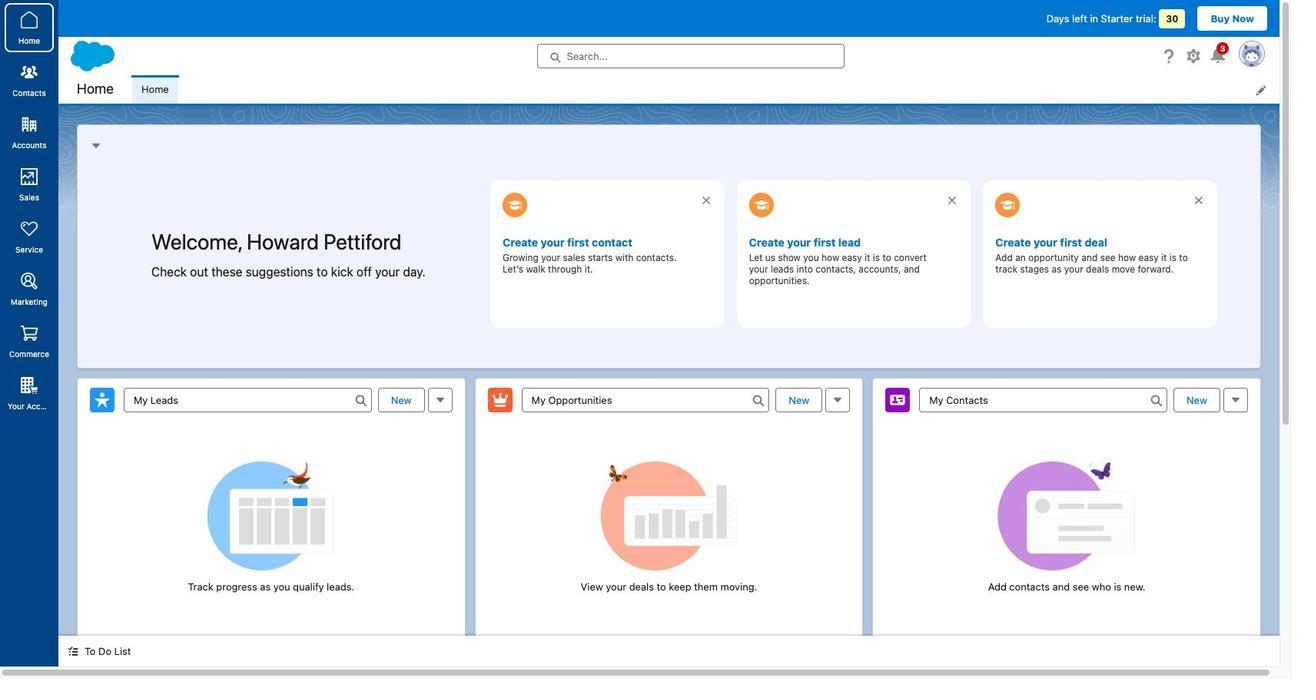 Task type: describe. For each thing, give the bounding box(es) containing it.
Select an Option text field
[[522, 388, 770, 412]]

text default image
[[68, 647, 78, 658]]



Task type: vqa. For each thing, say whether or not it's contained in the screenshot.
Email ELEMENT
no



Task type: locate. For each thing, give the bounding box(es) containing it.
list
[[132, 75, 1280, 104]]

Select an Option text field
[[124, 388, 372, 412]]



